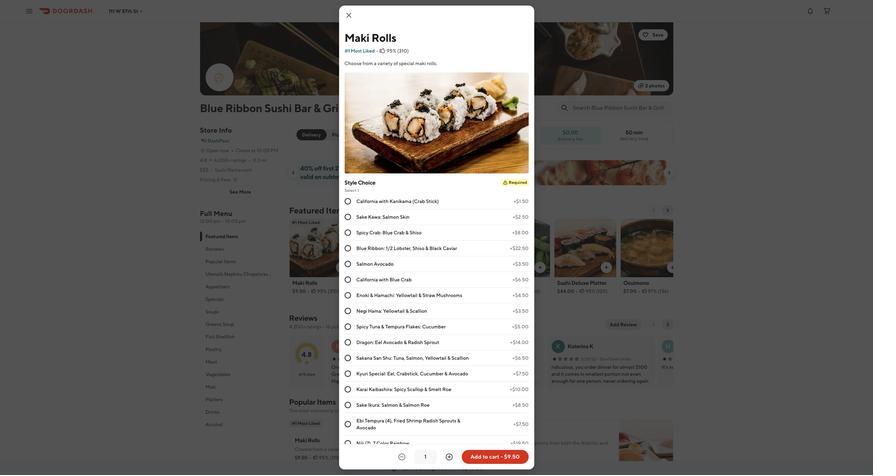 Task type: describe. For each thing, give the bounding box(es) containing it.
variety inside maki rolls dialog
[[378, 61, 393, 66]]

maki rolls dialog
[[339, 6, 534, 476]]

maki rolls choose from a variety of special maki rolls.
[[295, 438, 388, 453]]

+$14.00
[[510, 340, 529, 346]]

add item to cart image for left maki rolls image
[[339, 265, 344, 271]]

+$2.50
[[513, 214, 529, 220]]

california for california with kanikama (crab stick)
[[356, 199, 378, 204]]

0 vertical spatial 4,200+
[[214, 158, 230, 163]]

to for $5
[[470, 465, 475, 472]]

edamame image
[[488, 219, 550, 278]]

i
[[447, 343, 449, 350]]

salmon down ribbon:
[[356, 261, 373, 267]]

1 vertical spatial cucumber
[[420, 371, 444, 377]]

salmon left skin
[[383, 214, 399, 220]]

$7.00
[[624, 289, 637, 294]]

99%
[[519, 289, 528, 294]]

2 photos button
[[634, 80, 669, 91]]

1 vertical spatial roe
[[421, 403, 430, 408]]

ikura:
[[368, 403, 381, 408]]

4,200+ inside reviews 4,200+ ratings • 16 public reviews
[[289, 324, 306, 330]]

2 vertical spatial 95% (310)
[[319, 455, 341, 461]]

most
[[299, 408, 310, 414]]

utensils napkins chopsticks soy sauce
[[206, 272, 292, 277]]

0 vertical spatial 92% (94)
[[382, 289, 402, 294]]

kyuri special: eel, crabstick, cucumber & avocado
[[356, 371, 468, 377]]

$15.00
[[425, 289, 441, 294]]

Delivery radio
[[297, 129, 327, 141]]

- inside full menu 12:00 pm - 10:05 pm
[[222, 219, 224, 224]]

5
[[303, 372, 306, 377]]

rainbow
[[390, 441, 409, 447]]

Pickup radio
[[322, 129, 354, 141]]

avocado down i
[[449, 371, 468, 377]]

h
[[666, 343, 671, 350]]

hama:
[[368, 309, 382, 314]]

most for maki rolls
[[298, 220, 308, 225]]

& inside ebi tempura (4), fried shrimp radish sprouts & avocado
[[457, 418, 461, 424]]

2 vertical spatial yellowtail
[[425, 356, 447, 361]]

items inside button
[[224, 259, 236, 265]]

10:05 inside full menu 12:00 pm - 10:05 pm
[[225, 219, 238, 224]]

sushi up $44.00
[[557, 280, 571, 287]]

negi hama: yellowtail & scallion
[[356, 309, 427, 314]]

sushi up pacific at the right bottom of the page
[[490, 431, 503, 438]]

liked down commonly
[[309, 421, 320, 426]]

both
[[561, 441, 572, 446]]

2 photos
[[645, 83, 665, 89]]

previous image
[[651, 322, 657, 328]]

(4),
[[385, 418, 393, 424]]

pacific
[[490, 448, 505, 453]]

12:00
[[200, 219, 213, 224]]

spend $25, get 20% off up to $5
[[402, 465, 483, 472]]

smelt
[[429, 387, 442, 393]]

vegetables button
[[200, 369, 281, 381]]

0 horizontal spatial maki rolls image
[[290, 219, 351, 278]]

salmon avocado
[[356, 261, 394, 267]]

osuimono
[[624, 280, 649, 287]]

Item Search search field
[[573, 104, 668, 112]]

color
[[377, 441, 389, 447]]

1 vertical spatial (310)
[[328, 289, 339, 294]]

95% (310) inside maki rolls dialog
[[387, 48, 409, 54]]

0 horizontal spatial 92%
[[382, 289, 392, 294]]

to for $10
[[367, 165, 373, 172]]

and inside popular items the most commonly ordered items and dishes from this store
[[366, 408, 375, 414]]

1 vertical spatial 92%
[[513, 456, 522, 462]]

0 vertical spatial 10:05
[[257, 148, 270, 153]]

1 horizontal spatial sushi image
[[619, 420, 673, 475]]

salmon up shrimp
[[403, 403, 420, 408]]

(7),
[[365, 441, 372, 447]]

sake for sake kawa: salmon skin
[[356, 214, 367, 220]]

popular for popular items the most commonly ordered items and dishes from this store
[[289, 398, 316, 407]]

chopsticks
[[243, 272, 268, 277]]

0 vertical spatial 4.8
[[200, 158, 207, 163]]

ordered
[[335, 408, 352, 414]]

choose inside sushi choose from sushi options from both the atlantic and pacific ocean.
[[490, 441, 507, 446]]

97% (136)
[[648, 289, 669, 294]]

order for i
[[506, 357, 518, 362]]

maki rolls for $9.50
[[292, 280, 318, 287]]

subtotals
[[323, 173, 348, 181]]

group order button
[[359, 129, 397, 141]]

next button of carousel image
[[666, 170, 672, 176]]

up for off
[[462, 465, 469, 472]]

0.3
[[253, 158, 260, 163]]

+$3.50 for salmon avocado
[[513, 261, 529, 267]]

napkins
[[224, 272, 242, 277]]

featured inside the featured items heading
[[289, 206, 324, 215]]

doordash for b
[[379, 357, 398, 362]]

0 vertical spatial roe
[[443, 387, 452, 393]]

cart
[[489, 454, 500, 461]]

• right 3/28/22
[[597, 357, 599, 362]]

• inside reviews 4,200+ ratings • 16 public reviews
[[323, 324, 325, 330]]

0 vertical spatial radish
[[408, 340, 423, 346]]

rolls for #1 most liked
[[372, 31, 397, 44]]

blue right crab:
[[383, 230, 393, 236]]

sake ikura: salmon & salmon roe
[[356, 403, 430, 408]]

full menu 12:00 pm - 10:05 pm
[[200, 210, 246, 224]]

soup
[[223, 322, 234, 327]]

katerina k
[[568, 343, 593, 350]]

0 vertical spatial scallion
[[410, 309, 427, 314]]

spicy for spicy tuna & tempura flakes: cucumber
[[356, 324, 369, 330]]

skin
[[400, 214, 410, 220]]

• doordash order for b
[[376, 357, 410, 362]]

1 vertical spatial #1 most liked
[[292, 220, 320, 225]]

1 horizontal spatial (94)
[[523, 456, 532, 462]]

+$8.50
[[513, 403, 529, 408]]

drinks
[[206, 410, 220, 415]]

save
[[653, 32, 664, 38]]

open
[[206, 148, 219, 153]]

0 horizontal spatial of
[[299, 372, 302, 377]]

delivery inside 50 min delivery time
[[620, 136, 638, 142]]

commonly
[[311, 408, 334, 414]]

$5
[[476, 465, 483, 472]]

• right $15.00 at the bottom of the page
[[442, 289, 444, 294]]

maki inside dialog
[[415, 61, 426, 66]]

• right "11/18/21"
[[376, 357, 378, 362]]

2 inside 40% off first 2 orders up to $10 off with 40welcome, valid on subtotals $15
[[335, 165, 339, 172]]

previous button of carousel image
[[291, 170, 296, 176]]

• down maki rolls choose from a variety of special maki rolls.
[[309, 455, 311, 461]]

• right enoki
[[373, 289, 375, 294]]

special:
[[369, 371, 386, 377]]

• up reviews link
[[307, 289, 309, 294]]

doordash for i
[[486, 357, 506, 362]]

california with kanikama (crab stick)
[[356, 199, 439, 204]]

0 horizontal spatial (94)
[[393, 289, 402, 294]]

1 vertical spatial featured items
[[206, 234, 238, 240]]

ratings inside reviews 4,200+ ratings • 16 public reviews
[[307, 324, 322, 330]]

(147)
[[462, 289, 473, 294]]

rolls inside maki rolls choose from a variety of special maki rolls.
[[308, 438, 320, 444]]

san
[[373, 356, 382, 361]]

items up reviews button
[[226, 234, 238, 240]]

add item to cart image for sushi deluxe platter image
[[604, 265, 609, 271]]

tuna,
[[393, 356, 405, 361]]

karai kaibashira: spicy scallop & smelt roe
[[356, 387, 452, 393]]

closes
[[236, 148, 250, 153]]

maki inside 'button'
[[206, 385, 216, 390]]

shu:
[[383, 356, 392, 361]]

notification bell image
[[806, 7, 815, 15]]

california for california with blue crab
[[356, 277, 378, 283]]

bar
[[294, 101, 311, 115]]

rolls for $9.50
[[305, 280, 318, 287]]

reviews 4,200+ ratings • 16 public reviews
[[289, 314, 363, 330]]

blue up hamachi:
[[390, 277, 400, 283]]

maki inside dialog
[[345, 31, 370, 44]]

appetizers
[[206, 284, 230, 290]]

2 vertical spatial #1 most liked
[[292, 421, 320, 426]]

utensils
[[206, 272, 223, 277]]

style choice select 1
[[345, 180, 376, 193]]

• doordash order for k
[[597, 357, 632, 362]]

Current quantity is 1 number field
[[419, 454, 433, 461]]

restaurant
[[228, 167, 252, 173]]

1 vertical spatial maki rolls image
[[424, 420, 479, 475]]

blue left ribbon:
[[356, 246, 367, 251]]

• down edamame
[[509, 289, 511, 294]]

+$7.50 for kyuri special: eel, crabstick, cucumber & avocado
[[513, 371, 529, 377]]

spicy tuna & tempura flakes: cucumber
[[356, 324, 446, 330]]

mushrooms
[[436, 293, 462, 298]]

increase quantity by 1 image
[[445, 453, 453, 462]]

time
[[639, 136, 649, 142]]

1 vertical spatial shiso
[[413, 246, 425, 251]]

• right '$$$' in the left top of the page
[[211, 167, 213, 173]]

the
[[289, 408, 298, 414]]

111 w 57th st
[[109, 8, 138, 14]]

1 horizontal spatial tempura
[[385, 324, 405, 330]]

• down deluxe
[[576, 289, 578, 294]]

more
[[239, 189, 251, 195]]

platter
[[590, 280, 607, 287]]

dashpass
[[208, 138, 229, 144]]

#1 inside maki rolls dialog
[[345, 48, 350, 54]]

0 horizontal spatial featured
[[206, 234, 225, 240]]

16
[[326, 324, 331, 330]]

liked for maki rolls
[[309, 220, 320, 225]]

most inside maki rolls dialog
[[351, 48, 362, 54]]

0 horizontal spatial off
[[314, 165, 322, 172]]

sushi up the pricing & fees button
[[215, 167, 227, 173]]

tempura inside ebi tempura (4), fried shrimp radish sprouts & avocado
[[365, 418, 384, 424]]

add for add to cart - $9.50
[[471, 454, 482, 461]]

& inside button
[[217, 177, 220, 183]]

$10
[[374, 165, 384, 172]]

sushi left bar
[[265, 101, 292, 115]]

special inside maki rolls dialog
[[399, 61, 415, 66]]

delivery inside $0.00 delivery fee
[[558, 136, 575, 142]]

alcohol
[[206, 422, 223, 428]]

0 items, open order cart image
[[823, 7, 832, 15]]

- inside add to cart - $9.50 button
[[501, 454, 503, 461]]

95% (120)
[[586, 289, 608, 294]]

reviews
[[346, 324, 363, 330]]

2 vertical spatial (310)
[[330, 455, 341, 461]]

0 vertical spatial yellowtail
[[396, 293, 418, 298]]

• left 0.3
[[249, 158, 251, 163]]

95% right $9.50 •
[[319, 455, 329, 461]]

from inside popular items the most commonly ordered items and dishes from this store
[[391, 408, 401, 414]]

maki inside maki rolls choose from a variety of special maki rolls.
[[295, 438, 307, 444]]

+$4.50
[[513, 293, 529, 298]]

1 vertical spatial #1
[[292, 220, 297, 225]]

0 vertical spatial shiso
[[410, 230, 422, 236]]

• right "now"
[[231, 148, 233, 153]]

add review
[[610, 322, 637, 328]]

with for blue
[[379, 277, 389, 283]]

deluxe
[[572, 280, 589, 287]]

2 vertical spatial spicy
[[394, 387, 406, 393]]

1 horizontal spatial k
[[590, 343, 593, 350]]

1 vertical spatial yellowtail
[[383, 309, 405, 314]]

tuna
[[370, 324, 380, 330]]

111 w 57th st button
[[109, 8, 144, 14]]

store
[[411, 408, 422, 414]]

1 vertical spatial 92% (94)
[[513, 456, 532, 462]]

osuimono image
[[621, 219, 682, 278]]

95% inside maki rolls dialog
[[387, 48, 396, 54]]

on
[[315, 173, 322, 181]]

2 inside 2 photos button
[[645, 83, 648, 89]]

menu
[[214, 210, 232, 218]]

sake for sake ikura: salmon & salmon roe
[[356, 403, 367, 408]]

from inside maki rolls dialog
[[363, 61, 373, 66]]

stars
[[306, 372, 315, 377]]

add to cart - $9.50
[[471, 454, 520, 461]]

next button of carousel image
[[665, 208, 671, 213]]

0 horizontal spatial ratings
[[231, 158, 246, 163]]

blue up store at the left top of the page
[[200, 101, 223, 115]]

items inside popular items the most commonly ordered items and dishes from this store
[[317, 398, 336, 407]]

$3.75 •
[[490, 456, 505, 462]]

0.3 mi
[[253, 158, 266, 163]]



Task type: locate. For each thing, give the bounding box(es) containing it.
spicy for spicy crab: blue crab & shiso
[[356, 230, 369, 236]]

featured down the 12:00
[[206, 234, 225, 240]]

yellowtail up the spicy tuna & tempura flakes: cucumber
[[383, 309, 405, 314]]

2 california from the top
[[356, 277, 378, 283]]

1 sake from the top
[[356, 214, 367, 220]]

off right 20%
[[454, 465, 461, 472]]

None radio
[[345, 214, 351, 220], [345, 230, 351, 236], [345, 261, 351, 267], [345, 293, 351, 299], [345, 308, 351, 314], [345, 340, 351, 346], [345, 387, 351, 393], [345, 402, 351, 409], [345, 422, 351, 428], [345, 441, 351, 447], [345, 214, 351, 220], [345, 230, 351, 236], [345, 261, 351, 267], [345, 293, 351, 299], [345, 308, 351, 314], [345, 340, 351, 346], [345, 387, 351, 393], [345, 402, 351, 409], [345, 422, 351, 428], [345, 441, 351, 447]]

111
[[109, 8, 115, 14]]

a inside dialog
[[374, 61, 377, 66]]

maki rolls
[[345, 31, 397, 44], [292, 280, 318, 287]]

2 delivery from the left
[[558, 136, 575, 142]]

0 horizontal spatial up
[[358, 165, 366, 172]]

10:05 down menu
[[225, 219, 238, 224]]

rolls.
[[427, 61, 437, 66], [377, 447, 388, 453]]

liked up choose from a variety of special maki rolls.
[[363, 48, 375, 54]]

(94) down california with blue crab
[[393, 289, 402, 294]]

yellowtail down sprout
[[425, 356, 447, 361]]

radish right shrimp
[[423, 418, 438, 424]]

+$3.50 down +$22.50
[[513, 261, 529, 267]]

pm down menu
[[214, 219, 221, 224]]

ocean.
[[506, 448, 522, 453]]

2 +$6.50 from the top
[[513, 356, 529, 361]]

off right $10 on the left top
[[385, 165, 393, 172]]

required
[[509, 180, 527, 185]]

1 +$3.50 from the top
[[513, 261, 529, 267]]

sake left kawa:
[[356, 214, 367, 220]]

delivery left time
[[620, 136, 638, 142]]

#1 most liked up choose from a variety of special maki rolls.
[[345, 48, 375, 54]]

reviews for reviews
[[206, 246, 224, 252]]

spicy left crab:
[[356, 230, 369, 236]]

20%
[[441, 465, 453, 472]]

group order
[[363, 132, 392, 138]]

1 add item to cart image from the left
[[339, 265, 344, 271]]

0 vertical spatial with
[[394, 165, 406, 172]]

95% (310)
[[387, 48, 409, 54], [317, 289, 339, 294], [319, 455, 341, 461]]

most for edamame
[[497, 220, 507, 225]]

0 vertical spatial -
[[222, 219, 224, 224]]

0 horizontal spatial to
[[367, 165, 373, 172]]

$3.75 for $3.75
[[359, 289, 371, 294]]

of inside maki rolls dialog
[[394, 61, 398, 66]]

with up sake kawa: salmon skin
[[379, 199, 389, 204]]

95% down the platter
[[586, 289, 595, 294]]

1 vertical spatial rolls
[[305, 280, 318, 287]]

pickup
[[332, 132, 348, 138]]

enoki
[[356, 293, 369, 298]]

0 vertical spatial rolls
[[372, 31, 397, 44]]

+$22.50
[[510, 246, 529, 251]]

at
[[251, 148, 256, 153]]

up left $5
[[462, 465, 469, 472]]

ribbon:
[[368, 246, 385, 251]]

add item to cart image
[[537, 265, 543, 271], [670, 265, 676, 271], [466, 462, 472, 468], [661, 462, 666, 468]]

1 +$7.50 from the top
[[513, 371, 529, 377]]

• down osuimono
[[638, 289, 640, 294]]

1 delivery from the left
[[620, 136, 638, 142]]

platters
[[206, 397, 223, 403]]

1 vertical spatial and
[[600, 441, 608, 446]]

2 sake from the top
[[356, 403, 367, 408]]

add inside maki rolls dialog
[[471, 454, 482, 461]]

add up $5
[[471, 454, 482, 461]]

0 vertical spatial california
[[356, 199, 378, 204]]

0 horizontal spatial variety
[[328, 447, 343, 453]]

$$$ • sushi restaurant
[[200, 167, 252, 173]]

with for kanikama
[[379, 199, 389, 204]]

92% down ocean.
[[513, 456, 522, 462]]

3 • doordash order from the left
[[597, 357, 632, 362]]

maki rolls image
[[290, 219, 351, 278], [424, 420, 479, 475]]

items
[[326, 206, 348, 215], [226, 234, 238, 240], [224, 259, 236, 265], [317, 398, 336, 407]]

92% (94) down ocean.
[[513, 456, 532, 462]]

0 vertical spatial sushi image
[[356, 219, 418, 278]]

+$19.50
[[511, 441, 529, 447]]

$9.50 inside button
[[504, 454, 520, 461]]

yellowtail up the negi hama: yellowtail & scallion
[[396, 293, 418, 298]]

0 horizontal spatial reviews
[[206, 246, 224, 252]]

a
[[374, 61, 377, 66], [324, 447, 327, 453]]

2
[[645, 83, 648, 89], [335, 165, 339, 172]]

sake left ikura:
[[356, 403, 367, 408]]

avocado up california with blue crab
[[374, 261, 394, 267]]

order for b
[[399, 357, 410, 362]]

- down menu
[[222, 219, 224, 224]]

3 doordash from the left
[[600, 357, 619, 362]]

0 vertical spatial sake
[[356, 214, 367, 220]]

0 vertical spatial to
[[367, 165, 373, 172]]

k left katerina
[[556, 343, 561, 350]]

95% up reviews 4,200+ ratings • 16 public reviews
[[317, 289, 327, 294]]

sushi deluxe platter image
[[555, 219, 616, 278]]

1 vertical spatial popular
[[289, 398, 316, 407]]

to left $10 on the left top
[[367, 165, 373, 172]]

pricing & fees button
[[200, 176, 238, 183]]

#3 most liked
[[424, 220, 453, 225]]

92%
[[382, 289, 392, 294], [513, 456, 522, 462]]

roe down the smelt
[[421, 403, 430, 408]]

order up crabstick, at the bottom left of the page
[[399, 357, 410, 362]]

0 horizontal spatial and
[[366, 408, 375, 414]]

of inside maki rolls choose from a variety of special maki rolls.
[[344, 447, 348, 453]]

and
[[366, 408, 375, 414], [600, 441, 608, 446]]

kaibashira:
[[369, 387, 393, 393]]

1 horizontal spatial off
[[385, 165, 393, 172]]

sprouts
[[439, 418, 456, 424]]

liked down the featured items heading
[[309, 220, 320, 225]]

crab for california with blue crab
[[401, 277, 412, 283]]

+$7.50 up +$10.00
[[513, 371, 529, 377]]

choose inside maki rolls dialog
[[345, 61, 362, 66]]

1 horizontal spatial a
[[374, 61, 377, 66]]

$9.50 for $9.50 •
[[295, 455, 308, 461]]

california
[[356, 199, 378, 204], [356, 277, 378, 283]]

variety inside maki rolls choose from a variety of special maki rolls.
[[328, 447, 343, 453]]

#2 most liked
[[491, 220, 519, 225]]

92% down california with blue crab
[[382, 289, 392, 294]]

1 vertical spatial sushi image
[[619, 420, 673, 475]]

doordash right 3/28/22
[[600, 357, 619, 362]]

50 min delivery time
[[620, 129, 649, 142]]

0 vertical spatial 95% (310)
[[387, 48, 409, 54]]

$9.50 •
[[295, 455, 311, 461]]

order inside "button"
[[379, 132, 392, 138]]

previous button of carousel image
[[651, 208, 657, 213]]

cucumber
[[422, 324, 446, 330], [420, 371, 444, 377]]

0 horizontal spatial add item to cart image
[[339, 265, 344, 271]]

tempura up dragon: eel avocado & radish sprout
[[385, 324, 405, 330]]

0 vertical spatial cucumber
[[422, 324, 446, 330]]

+$6.50 for california with blue crab
[[513, 277, 529, 283]]

shiso up blue ribbon: 1/2 lobster, shiso & black caviar
[[410, 230, 422, 236]]

0 vertical spatial +$6.50
[[513, 277, 529, 283]]

featured items heading
[[289, 205, 348, 216]]

off
[[314, 165, 322, 172], [385, 165, 393, 172], [454, 465, 461, 472]]

$0.00
[[563, 129, 578, 136]]

avocado inside ebi tempura (4), fried shrimp radish sprouts & avocado
[[356, 425, 376, 431]]

avocado down 'ebi'
[[356, 425, 376, 431]]

0 vertical spatial rolls.
[[427, 61, 437, 66]]

2 +$7.50 from the top
[[513, 422, 529, 427]]

1 vertical spatial reviews
[[289, 314, 317, 323]]

doordash
[[379, 357, 398, 362], [486, 357, 506, 362], [600, 357, 619, 362]]

california with blue crab
[[356, 277, 412, 283]]

1 horizontal spatial special
[[399, 61, 415, 66]]

r
[[370, 343, 373, 350]]

this
[[402, 408, 410, 414]]

order methods option group
[[297, 129, 354, 141]]

crab for spicy crab: blue crab & shiso
[[394, 230, 405, 236]]

salmon,
[[406, 356, 424, 361]]

min
[[634, 129, 643, 136]]

and right items
[[366, 408, 375, 414]]

1 horizontal spatial 4.8
[[302, 351, 312, 359]]

95% up choose from a variety of special maki rolls.
[[387, 48, 396, 54]]

pricing
[[200, 177, 216, 183]]

1 vertical spatial a
[[324, 447, 327, 453]]

from inside maki rolls choose from a variety of special maki rolls.
[[313, 447, 323, 453]]

choose inside maki rolls choose from a variety of special maki rolls.
[[295, 447, 312, 453]]

2 vertical spatial rolls
[[308, 438, 320, 444]]

1 doordash from the left
[[379, 357, 398, 362]]

sake kawa: salmon skin
[[356, 214, 410, 220]]

yellowtail
[[396, 293, 418, 298], [383, 309, 405, 314], [425, 356, 447, 361]]

0 vertical spatial choose
[[345, 61, 362, 66]]

style choice group
[[345, 179, 529, 476]]

97%
[[648, 289, 657, 294]]

reviews for reviews 4,200+ ratings • 16 public reviews
[[289, 314, 317, 323]]

add item to cart image left salmon avocado
[[339, 265, 344, 271]]

4.8 up of 5 stars at the bottom of page
[[302, 351, 312, 359]]

1 horizontal spatial roe
[[443, 387, 452, 393]]

ratings down reviews link
[[307, 324, 322, 330]]

popular items
[[206, 259, 236, 265]]

maki
[[345, 31, 370, 44], [292, 280, 304, 287], [206, 385, 216, 390], [295, 438, 307, 444]]

rolls. inside maki rolls choose from a variety of special maki rolls.
[[377, 447, 388, 453]]

1 horizontal spatial up
[[462, 465, 469, 472]]

maki button
[[200, 381, 281, 394]]

close maki rolls image
[[345, 11, 353, 20]]

with
[[394, 165, 406, 172], [379, 199, 389, 204], [379, 277, 389, 283]]

$15
[[349, 173, 359, 181]]

sushi image
[[356, 219, 418, 278], [619, 420, 673, 475]]

reviews inside button
[[206, 246, 224, 252]]

2 pm from the left
[[239, 219, 246, 224]]

2 • doordash order from the left
[[484, 357, 518, 362]]

to left $5
[[470, 465, 475, 472]]

popular items button
[[200, 256, 281, 268]]

delivery down the $0.00 at right top
[[558, 136, 575, 142]]

• doordash order for i
[[484, 357, 518, 362]]

1 pm from the left
[[214, 219, 221, 224]]

0 horizontal spatial maki
[[366, 447, 376, 453]]

liked inside maki rolls dialog
[[363, 48, 375, 54]]

0 vertical spatial and
[[366, 408, 375, 414]]

items inside heading
[[326, 206, 348, 215]]

+$7.50 for ebi tempura (4), fried shrimp radish sprouts & avocado
[[513, 422, 529, 427]]

4,200+ down "now"
[[214, 158, 230, 163]]

featured items
[[289, 206, 348, 215], [206, 234, 238, 240]]

sushi up ocean.
[[519, 441, 531, 446]]

w
[[116, 8, 121, 14]]

• right 7/1/23
[[484, 357, 486, 362]]

liked for edamame
[[508, 220, 519, 225]]

1 • doordash order from the left
[[376, 357, 410, 362]]

up for orders
[[358, 165, 366, 172]]

to inside button
[[483, 454, 488, 461]]

1 vertical spatial rolls.
[[377, 447, 388, 453]]

0 horizontal spatial 4.8
[[200, 158, 207, 163]]

0 horizontal spatial doordash
[[379, 357, 398, 362]]

radish inside ebi tempura (4), fried shrimp radish sprouts & avocado
[[423, 418, 438, 424]]

open menu image
[[25, 7, 33, 15]]

1 horizontal spatial $3.75
[[490, 456, 502, 462]]

ebi
[[356, 418, 364, 424]]

add item to cart image
[[339, 265, 344, 271], [604, 265, 609, 271]]

1 vertical spatial $3.75
[[490, 456, 502, 462]]

platters button
[[200, 394, 281, 406]]

popular up utensils
[[206, 259, 223, 265]]

maki inside maki rolls choose from a variety of special maki rolls.
[[366, 447, 376, 453]]

0 horizontal spatial k
[[556, 343, 561, 350]]

1 vertical spatial to
[[483, 454, 488, 461]]

cucumber up the smelt
[[420, 371, 444, 377]]

0 vertical spatial #1
[[345, 48, 350, 54]]

0 horizontal spatial roe
[[421, 403, 430, 408]]

crab up 'lobster,'
[[394, 230, 405, 236]]

spicy
[[356, 230, 369, 236], [356, 324, 369, 330], [394, 387, 406, 393]]

$9.50
[[292, 289, 306, 294], [504, 454, 520, 461], [295, 455, 308, 461]]

add left review
[[610, 322, 619, 328]]

$9.50 for $9.50
[[292, 289, 306, 294]]

1 vertical spatial spicy
[[356, 324, 369, 330]]

2 add item to cart image from the left
[[604, 265, 609, 271]]

1 horizontal spatial featured
[[289, 206, 324, 215]]

to inside 40% off first 2 orders up to $10 off with 40welcome, valid on subtotals $15
[[367, 165, 373, 172]]

order for k
[[620, 357, 632, 362]]

crab up enoki & hamachi: yellowtail & straw mushrooms
[[401, 277, 412, 283]]

up inside 40% off first 2 orders up to $10 off with 40welcome, valid on subtotals $15
[[358, 165, 366, 172]]

• doordash order right 3/28/22
[[597, 357, 632, 362]]

0 vertical spatial $3.75
[[359, 289, 371, 294]]

roe right the smelt
[[443, 387, 452, 393]]

(crab
[[413, 199, 425, 204]]

scallion left 7/1/23
[[452, 356, 469, 361]]

1 horizontal spatial -
[[501, 454, 503, 461]]

2 right first
[[335, 165, 339, 172]]

0 vertical spatial reviews
[[206, 246, 224, 252]]

1 vertical spatial special
[[349, 447, 365, 453]]

meat button
[[200, 356, 281, 369]]

1 vertical spatial california
[[356, 277, 378, 283]]

40welcome,
[[407, 165, 450, 172]]

$$$
[[200, 167, 209, 173]]

0 horizontal spatial 92% (94)
[[382, 289, 402, 294]]

#1 most liked inside maki rolls dialog
[[345, 48, 375, 54]]

40% off first 2 orders up to $10 off with 40welcome, valid on subtotals $15
[[300, 165, 450, 181]]

sushi deluxe platter
[[557, 280, 607, 287]]

1 horizontal spatial 92%
[[513, 456, 522, 462]]

rolls. inside maki rolls dialog
[[427, 61, 437, 66]]

and inside sushi choose from sushi options from both the atlantic and pacific ocean.
[[600, 441, 608, 446]]

with inside 40% off first 2 orders up to $10 off with 40welcome, valid on subtotals $15
[[394, 165, 406, 172]]

(120)
[[596, 289, 608, 294]]

eel
[[375, 340, 382, 346]]

2 vertical spatial of
[[344, 447, 348, 453]]

• up choose from a variety of special maki rolls.
[[376, 48, 378, 54]]

1 vertical spatial sake
[[356, 403, 367, 408]]

• inside maki rolls dialog
[[376, 48, 378, 54]]

3/28/22
[[581, 357, 597, 362]]

special inside maki rolls choose from a variety of special maki rolls.
[[349, 447, 365, 453]]

+$6.50 for sakana san shu: tuna, salmon, yellowtail & scallion
[[513, 356, 529, 361]]

0 vertical spatial crab
[[394, 230, 405, 236]]

0 vertical spatial featured items
[[289, 206, 348, 215]]

reviews inside reviews 4,200+ ratings • 16 public reviews
[[289, 314, 317, 323]]

see
[[230, 189, 238, 195]]

greens soup button
[[200, 318, 281, 331]]

up up $15
[[358, 165, 366, 172]]

ratings up "restaurant"
[[231, 158, 246, 163]]

0 horizontal spatial 4,200+
[[214, 158, 230, 163]]

katerina
[[568, 343, 589, 350]]

sake
[[356, 214, 367, 220], [356, 403, 367, 408]]

0 horizontal spatial special
[[349, 447, 365, 453]]

a inside maki rolls choose from a variety of special maki rolls.
[[324, 447, 327, 453]]

most for $15.00
[[431, 220, 441, 225]]

1 vertical spatial 95% (310)
[[317, 289, 339, 294]]

0 vertical spatial maki
[[415, 61, 426, 66]]

0 vertical spatial spicy
[[356, 230, 369, 236]]

1 horizontal spatial and
[[600, 441, 608, 446]]

from
[[363, 61, 373, 66], [391, 408, 401, 414], [508, 441, 518, 446], [550, 441, 560, 446], [313, 447, 323, 453]]

• doordash order
[[376, 357, 410, 362], [484, 357, 518, 362], [597, 357, 632, 362]]

sushi up enoki
[[359, 280, 372, 287]]

#1 most liked down the featured items heading
[[292, 220, 320, 225]]

blue ribbon sushi bar & grill image
[[200, 22, 673, 96], [206, 64, 233, 91]]

enoki & hamachi: yellowtail & straw mushrooms
[[356, 293, 462, 298]]

+$6.50 down +$14.00
[[513, 356, 529, 361]]

0 vertical spatial +$7.50
[[513, 371, 529, 377]]

cucumber up sprout
[[422, 324, 446, 330]]

avocado
[[374, 261, 394, 267], [383, 340, 403, 346], [449, 371, 468, 377], [356, 425, 376, 431]]

popular for popular items
[[206, 259, 223, 265]]

+$6.50 up "99%"
[[513, 277, 529, 283]]

+$1.50
[[514, 199, 529, 204]]

featured down valid at left
[[289, 206, 324, 215]]

0 vertical spatial 92%
[[382, 289, 392, 294]]

1 vertical spatial +$7.50
[[513, 422, 529, 427]]

1 horizontal spatial 92% (94)
[[513, 456, 532, 462]]

tempura down the dishes at the left bottom of page
[[365, 418, 384, 424]]

vegetables
[[206, 372, 231, 378]]

0 horizontal spatial 2
[[335, 165, 339, 172]]

$44.00
[[557, 289, 574, 294]]

greens
[[206, 322, 222, 327]]

popular inside popular items the most commonly ordered items and dishes from this store
[[289, 398, 316, 407]]

avocado right eel
[[383, 340, 403, 346]]

and right atlantic
[[600, 441, 608, 446]]

pm up reviews button
[[239, 219, 246, 224]]

0 horizontal spatial add
[[471, 454, 482, 461]]

• right cart
[[503, 456, 505, 462]]

0 horizontal spatial maki rolls
[[292, 280, 318, 287]]

liked for $15.00
[[442, 220, 453, 225]]

doordash up eel,
[[379, 357, 398, 362]]

maki rolls for #1 most liked
[[345, 31, 397, 44]]

niji (7), 7 color rainbow
[[356, 441, 409, 447]]

(310) inside maki rolls dialog
[[397, 48, 409, 54]]

alcohol button
[[200, 419, 281, 431]]

2 left photos
[[645, 83, 648, 89]]

0 vertical spatial special
[[399, 61, 415, 66]]

92% (94)
[[382, 289, 402, 294], [513, 456, 532, 462]]

1 vertical spatial with
[[379, 199, 389, 204]]

featured items down on
[[289, 206, 348, 215]]

rolls inside dialog
[[372, 31, 397, 44]]

0 horizontal spatial • doordash order
[[376, 357, 410, 362]]

2 vertical spatial #1
[[292, 421, 297, 426]]

1 horizontal spatial scallion
[[452, 356, 469, 361]]

spicy left tuna
[[356, 324, 369, 330]]

0 vertical spatial (310)
[[397, 48, 409, 54]]

fee
[[576, 136, 583, 142]]

2 horizontal spatial off
[[454, 465, 461, 472]]

95% (310) up choose from a variety of special maki rolls.
[[387, 48, 409, 54]]

karai
[[356, 387, 368, 393]]

+$3.50 for negi hama: yellowtail & scallion
[[513, 309, 529, 314]]

off up on
[[314, 165, 322, 172]]

decrease quantity by 1 image
[[398, 453, 406, 462]]

1 +$6.50 from the top
[[513, 277, 529, 283]]

salmon right ikura:
[[382, 403, 398, 408]]

(310) down maki rolls choose from a variety of special maki rolls.
[[330, 455, 341, 461]]

add review button
[[606, 319, 641, 331]]

1 horizontal spatial 4,200+
[[289, 324, 306, 330]]

0 horizontal spatial $3.75
[[359, 289, 371, 294]]

0 horizontal spatial pm
[[214, 219, 221, 224]]

2 +$3.50 from the top
[[513, 309, 529, 314]]

1 vertical spatial add
[[471, 454, 482, 461]]

0 vertical spatial up
[[358, 165, 366, 172]]

1 california from the top
[[356, 199, 378, 204]]

95% (310) up reviews 4,200+ ratings • 16 public reviews
[[317, 289, 339, 294]]

popular inside button
[[206, 259, 223, 265]]

1 horizontal spatial maki rolls
[[345, 31, 397, 44]]

liked right #3
[[442, 220, 453, 225]]

spicy left scallop on the bottom left of page
[[394, 387, 406, 393]]

0 horizontal spatial -
[[222, 219, 224, 224]]

doordash for k
[[600, 357, 619, 362]]

maki rolls inside maki rolls dialog
[[345, 31, 397, 44]]

poultry button
[[200, 343, 281, 356]]

next image
[[665, 322, 671, 328]]

2 horizontal spatial • doordash order
[[597, 357, 632, 362]]

None radio
[[345, 198, 351, 205], [345, 245, 351, 252], [345, 277, 351, 283], [345, 324, 351, 330], [345, 355, 351, 362], [345, 371, 351, 377], [345, 198, 351, 205], [345, 245, 351, 252], [345, 277, 351, 283], [345, 324, 351, 330], [345, 355, 351, 362], [345, 371, 351, 377]]

store info
[[200, 126, 232, 134]]

1 vertical spatial scallion
[[452, 356, 469, 361]]

$25,
[[419, 465, 431, 472]]

1 vertical spatial crab
[[401, 277, 412, 283]]

house salad image
[[422, 219, 484, 278]]

k up 3/28/22
[[590, 343, 593, 350]]

0 horizontal spatial tempura
[[365, 418, 384, 424]]

add for add review
[[610, 322, 619, 328]]

$3.75 for $3.75 •
[[490, 456, 502, 462]]

orders
[[340, 165, 357, 172]]

2 doordash from the left
[[486, 357, 506, 362]]

1 vertical spatial variety
[[328, 447, 343, 453]]

4.8 up '$$$' in the left top of the page
[[200, 158, 207, 163]]

0 horizontal spatial sushi image
[[356, 219, 418, 278]]



Task type: vqa. For each thing, say whether or not it's contained in the screenshot.
the top 'Frozen'
no



